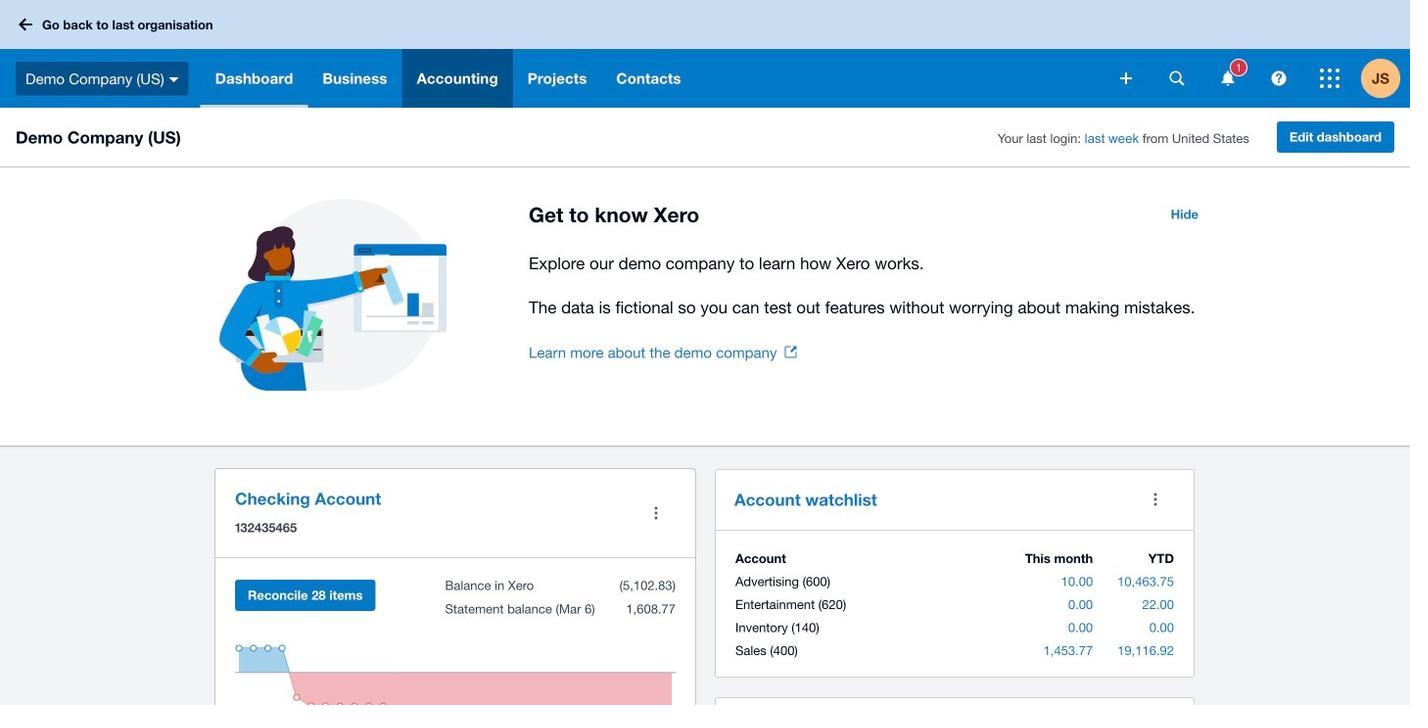 Task type: locate. For each thing, give the bounding box(es) containing it.
svg image
[[1321, 69, 1340, 88], [1170, 71, 1185, 86], [169, 77, 179, 82]]

svg image
[[19, 18, 32, 31], [1222, 71, 1235, 86], [1272, 71, 1287, 86], [1121, 72, 1133, 84]]

0 horizontal spatial svg image
[[169, 77, 179, 82]]

banner
[[0, 0, 1411, 108]]



Task type: describe. For each thing, give the bounding box(es) containing it.
intro banner body element
[[529, 250, 1211, 321]]

2 horizontal spatial svg image
[[1321, 69, 1340, 88]]

manage menu toggle image
[[637, 494, 676, 533]]

1 horizontal spatial svg image
[[1170, 71, 1185, 86]]



Task type: vqa. For each thing, say whether or not it's contained in the screenshot.
Intro Banner body 'element'
yes



